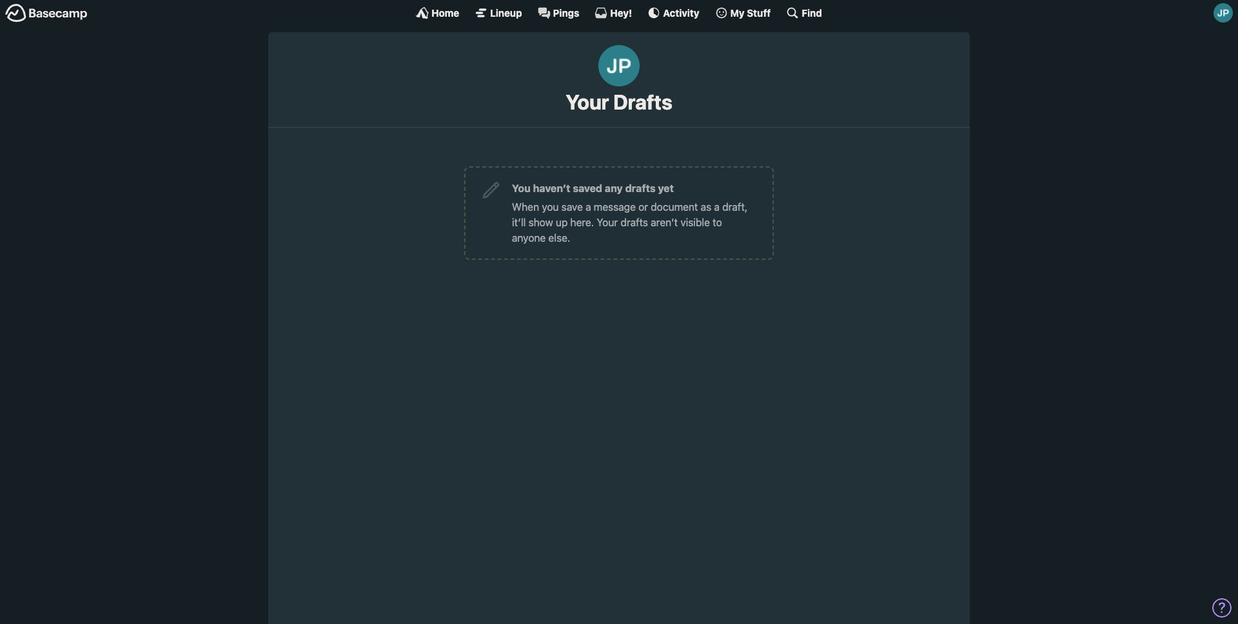 Task type: describe. For each thing, give the bounding box(es) containing it.
when
[[512, 201, 539, 213]]

home
[[431, 7, 459, 18]]

to
[[713, 217, 722, 229]]

you
[[512, 183, 531, 194]]

up
[[556, 217, 568, 229]]

you
[[542, 201, 559, 213]]

when you save a message or document as a draft, it'll show up here. your drafts aren't visible to anyone else.
[[512, 201, 748, 244]]

saved
[[573, 183, 602, 194]]

activity link
[[648, 6, 699, 19]]

yet
[[658, 183, 674, 194]]

anyone
[[512, 232, 546, 244]]

my stuff
[[730, 7, 771, 18]]

document
[[651, 201, 698, 213]]

hey! button
[[595, 6, 632, 19]]

your drafts
[[566, 90, 672, 114]]

haven't
[[533, 183, 570, 194]]

it'll
[[512, 217, 526, 229]]

james peterson image inside main element
[[1214, 3, 1233, 23]]

any
[[605, 183, 623, 194]]

0 horizontal spatial james peterson image
[[598, 45, 640, 86]]

1 a from the left
[[586, 201, 591, 213]]

here.
[[570, 217, 594, 229]]

find button
[[786, 6, 822, 19]]

aren't
[[651, 217, 678, 229]]

or
[[639, 201, 648, 213]]



Task type: locate. For each thing, give the bounding box(es) containing it.
a right "as"
[[714, 201, 720, 213]]

drafts up 'or'
[[625, 183, 656, 194]]

1 vertical spatial drafts
[[621, 217, 648, 229]]

0 vertical spatial james peterson image
[[1214, 3, 1233, 23]]

stuff
[[747, 7, 771, 18]]

0 vertical spatial drafts
[[625, 183, 656, 194]]

pings button
[[538, 6, 579, 19]]

2 a from the left
[[714, 201, 720, 213]]

1 horizontal spatial james peterson image
[[1214, 3, 1233, 23]]

find
[[802, 7, 822, 18]]

my stuff button
[[715, 6, 771, 19]]

lineup link
[[475, 6, 522, 19]]

visible
[[681, 217, 710, 229]]

as
[[701, 201, 712, 213]]

save
[[562, 201, 583, 213]]

james peterson image
[[1214, 3, 1233, 23], [598, 45, 640, 86]]

1 vertical spatial your
[[597, 217, 618, 229]]

a
[[586, 201, 591, 213], [714, 201, 720, 213]]

lineup
[[490, 7, 522, 18]]

your down message at the top
[[597, 217, 618, 229]]

you haven't saved any drafts yet
[[512, 183, 674, 194]]

your left drafts
[[566, 90, 609, 114]]

main element
[[0, 0, 1238, 25]]

hey!
[[610, 7, 632, 18]]

your
[[566, 90, 609, 114], [597, 217, 618, 229]]

home link
[[416, 6, 459, 19]]

else.
[[548, 232, 570, 244]]

show
[[529, 217, 553, 229]]

drafts inside when you save a message or document as a draft, it'll show up here. your drafts aren't visible to anyone else.
[[621, 217, 648, 229]]

my
[[730, 7, 745, 18]]

pings
[[553, 7, 579, 18]]

message
[[594, 201, 636, 213]]

0 vertical spatial your
[[566, 90, 609, 114]]

activity
[[663, 7, 699, 18]]

drafts down 'or'
[[621, 217, 648, 229]]

draft,
[[722, 201, 748, 213]]

a right save
[[586, 201, 591, 213]]

drafts
[[625, 183, 656, 194], [621, 217, 648, 229]]

switch accounts image
[[5, 3, 88, 23]]

drafts
[[613, 90, 672, 114]]

1 vertical spatial james peterson image
[[598, 45, 640, 86]]

1 horizontal spatial a
[[714, 201, 720, 213]]

your inside when you save a message or document as a draft, it'll show up here. your drafts aren't visible to anyone else.
[[597, 217, 618, 229]]

0 horizontal spatial a
[[586, 201, 591, 213]]



Task type: vqa. For each thing, say whether or not it's contained in the screenshot.
submit
no



